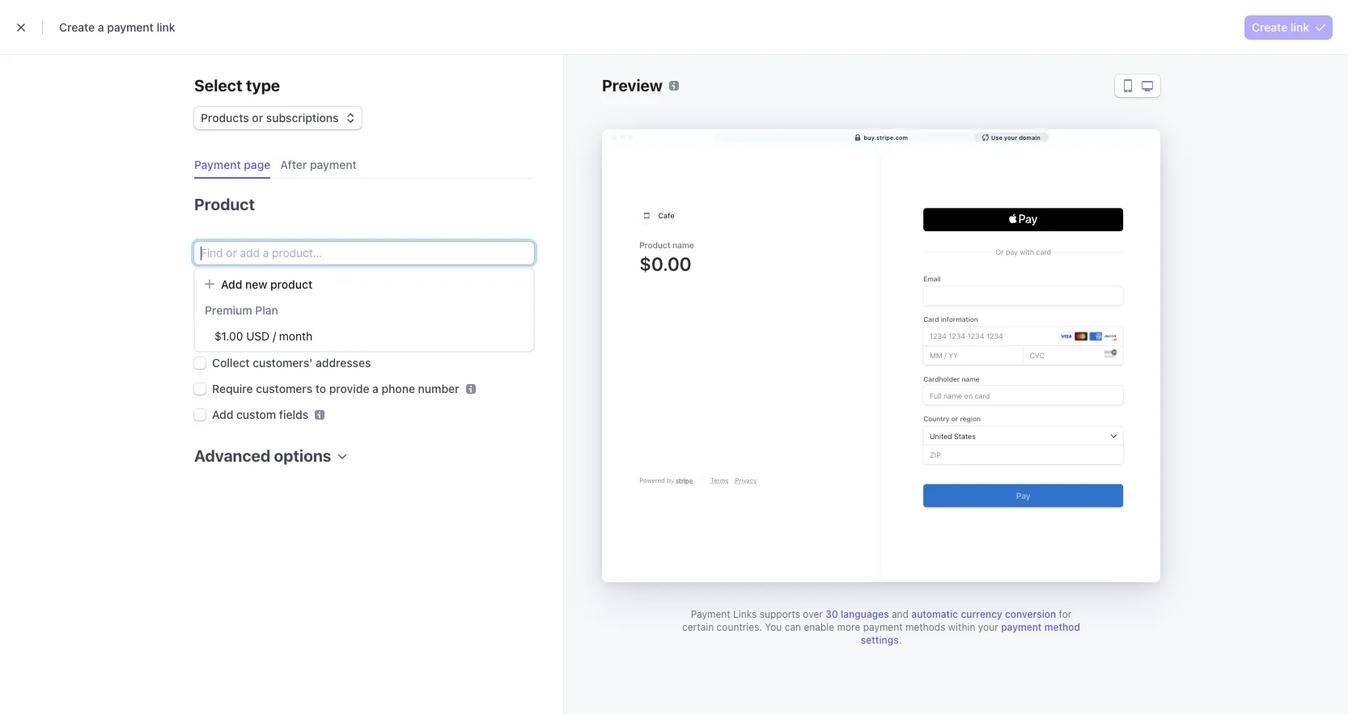 Task type: describe. For each thing, give the bounding box(es) containing it.
advanced
[[194, 447, 270, 465]]

languages
[[841, 608, 889, 621]]

options
[[194, 292, 254, 311]]

payment page
[[194, 158, 270, 172]]

payment for payment page
[[194, 158, 241, 172]]

for certain countries. you can enable more payment methods within your
[[682, 608, 1072, 634]]

select
[[194, 76, 242, 95]]

subscriptions
[[266, 111, 339, 125]]

require
[[212, 382, 253, 396]]

tax
[[253, 330, 269, 344]]

number
[[418, 382, 459, 396]]

.
[[899, 634, 902, 647]]

advanced options
[[194, 447, 331, 465]]

products or subscriptions
[[201, 111, 339, 125]]

add for add custom fields
[[212, 408, 233, 422]]

payment method settings
[[861, 621, 1080, 647]]

$1.00 usd / month button
[[195, 324, 533, 350]]

usd
[[246, 329, 270, 343]]

after
[[280, 158, 307, 172]]

premium plan
[[205, 303, 278, 317]]

use
[[991, 134, 1002, 140]]

supports
[[760, 608, 800, 621]]

customers
[[256, 382, 312, 396]]

certain
[[682, 621, 714, 634]]

conversion
[[1005, 608, 1056, 621]]

your inside "button"
[[1004, 134, 1017, 140]]

customers'
[[253, 356, 313, 370]]

advanced options button
[[188, 436, 347, 468]]

create for create link
[[1252, 20, 1288, 34]]

select type
[[194, 76, 280, 95]]

within
[[948, 621, 975, 634]]

use your domain
[[991, 134, 1041, 140]]

to
[[315, 382, 326, 396]]

Find or add a product… text field
[[194, 242, 534, 265]]

links
[[733, 608, 757, 621]]

addresses
[[316, 356, 371, 370]]

premium
[[205, 303, 252, 317]]

preview
[[602, 76, 663, 95]]

for
[[1059, 608, 1072, 621]]

a inside tab panel
[[372, 382, 379, 396]]

automatically
[[272, 330, 344, 344]]

create link button
[[1245, 15, 1332, 39]]

collect tax automatically
[[212, 330, 344, 344]]

collect for collect tax automatically
[[212, 330, 250, 344]]

after payment button
[[274, 152, 366, 179]]

collect for collect customers' addresses
[[212, 356, 250, 370]]

automatic
[[911, 608, 958, 621]]

0 vertical spatial a
[[98, 20, 104, 34]]

payment inside button
[[310, 158, 357, 172]]

create link
[[1252, 20, 1309, 34]]

use your domain button
[[974, 133, 1049, 142]]

products or subscriptions button
[[194, 104, 361, 129]]

countries.
[[717, 621, 762, 634]]

add new product button
[[195, 270, 533, 298]]

payment page button
[[188, 152, 280, 179]]

buy.stripe.com
[[864, 134, 908, 140]]

product
[[270, 278, 312, 291]]



Task type: locate. For each thing, give the bounding box(es) containing it.
30
[[826, 608, 838, 621]]

0 vertical spatial add
[[221, 278, 242, 291]]

0 horizontal spatial link
[[157, 20, 175, 34]]

create
[[59, 20, 95, 34], [1252, 20, 1288, 34]]

0 vertical spatial payment
[[194, 158, 241, 172]]

0 vertical spatial collect
[[212, 330, 250, 344]]

your inside for certain countries. you can enable more payment methods within your
[[978, 621, 998, 634]]

1 vertical spatial add
[[212, 408, 233, 422]]

and
[[892, 608, 909, 621]]

1 vertical spatial your
[[978, 621, 998, 634]]

provide
[[329, 382, 369, 396]]

payment inside button
[[194, 158, 241, 172]]

1 horizontal spatial payment
[[691, 608, 730, 621]]

your down automatic currency conversion link
[[978, 621, 998, 634]]

products
[[201, 111, 249, 125]]

add down require
[[212, 408, 233, 422]]

premium plan button
[[195, 298, 533, 324]]

can
[[785, 621, 801, 634]]

1 link from the left
[[157, 20, 175, 34]]

you
[[765, 621, 782, 634]]

method
[[1044, 621, 1080, 634]]

create inside button
[[1252, 20, 1288, 34]]

payment inside payment method settings
[[1001, 621, 1042, 634]]

methods
[[905, 621, 945, 634]]

enable
[[804, 621, 834, 634]]

phone
[[382, 382, 415, 396]]

payment up certain
[[691, 608, 730, 621]]

create a payment link
[[59, 20, 175, 34]]

0 vertical spatial your
[[1004, 134, 1017, 140]]

1 horizontal spatial a
[[372, 382, 379, 396]]

or
[[252, 111, 263, 125]]

custom
[[236, 408, 276, 422]]

collect
[[212, 330, 250, 344], [212, 356, 250, 370]]

1 collect from the top
[[212, 330, 250, 344]]

1 create from the left
[[59, 20, 95, 34]]

collect up require
[[212, 356, 250, 370]]

add
[[221, 278, 242, 291], [212, 408, 233, 422]]

1 horizontal spatial create
[[1252, 20, 1288, 34]]

payment
[[194, 158, 241, 172], [691, 608, 730, 621]]

1 vertical spatial a
[[372, 382, 379, 396]]

payment method settings link
[[861, 621, 1080, 647]]

0 horizontal spatial create
[[59, 20, 95, 34]]

month
[[279, 329, 312, 343]]

payment for payment links supports over 30 languages and automatic currency conversion
[[691, 608, 730, 621]]

settings
[[861, 634, 899, 647]]

fields
[[279, 408, 308, 422]]

payment link settings tab list
[[188, 152, 534, 179]]

add inside payment page tab panel
[[212, 408, 233, 422]]

automatic currency conversion link
[[911, 608, 1056, 621]]

0 horizontal spatial your
[[978, 621, 998, 634]]

page
[[244, 158, 270, 172]]

payment links supports over 30 languages and automatic currency conversion
[[691, 608, 1056, 621]]

add inside add new product button
[[221, 278, 242, 291]]

1 vertical spatial payment
[[691, 608, 730, 621]]

after payment
[[280, 158, 357, 172]]

2 create from the left
[[1252, 20, 1288, 34]]

/
[[273, 329, 276, 343]]

1 horizontal spatial link
[[1290, 20, 1309, 34]]

require customers to provide a phone number
[[212, 382, 459, 396]]

payment left page
[[194, 158, 241, 172]]

your
[[1004, 134, 1017, 140], [978, 621, 998, 634]]

plan
[[255, 303, 278, 317]]

link
[[157, 20, 175, 34], [1290, 20, 1309, 34]]

link inside the create link button
[[1290, 20, 1309, 34]]

options
[[274, 447, 331, 465]]

create for create a payment link
[[59, 20, 95, 34]]

$1.00
[[214, 329, 243, 343]]

payment
[[107, 20, 154, 34], [310, 158, 357, 172], [863, 621, 903, 634], [1001, 621, 1042, 634]]

2 link from the left
[[1290, 20, 1309, 34]]

payment page tab panel
[[181, 179, 534, 490]]

collect down the premium
[[212, 330, 250, 344]]

add up options
[[221, 278, 242, 291]]

domain
[[1019, 134, 1041, 140]]

currency
[[961, 608, 1002, 621]]

type
[[246, 76, 280, 95]]

1 horizontal spatial your
[[1004, 134, 1017, 140]]

a
[[98, 20, 104, 34], [372, 382, 379, 396]]

add for add new product
[[221, 278, 242, 291]]

$1.00 usd / month
[[214, 329, 312, 343]]

over
[[803, 608, 823, 621]]

add custom fields
[[212, 408, 308, 422]]

add new product
[[221, 278, 312, 291]]

product
[[194, 195, 255, 214]]

more
[[837, 621, 860, 634]]

0 horizontal spatial a
[[98, 20, 104, 34]]

collect customers' addresses
[[212, 356, 371, 370]]

payment inside for certain countries. you can enable more payment methods within your
[[863, 621, 903, 634]]

2 collect from the top
[[212, 356, 250, 370]]

new
[[245, 278, 267, 291]]

your right "use"
[[1004, 134, 1017, 140]]

30 languages link
[[826, 608, 889, 621]]

1 vertical spatial collect
[[212, 356, 250, 370]]

0 horizontal spatial payment
[[194, 158, 241, 172]]



Task type: vqa. For each thing, say whether or not it's contained in the screenshot.
Select Item OPTION to the top
no



